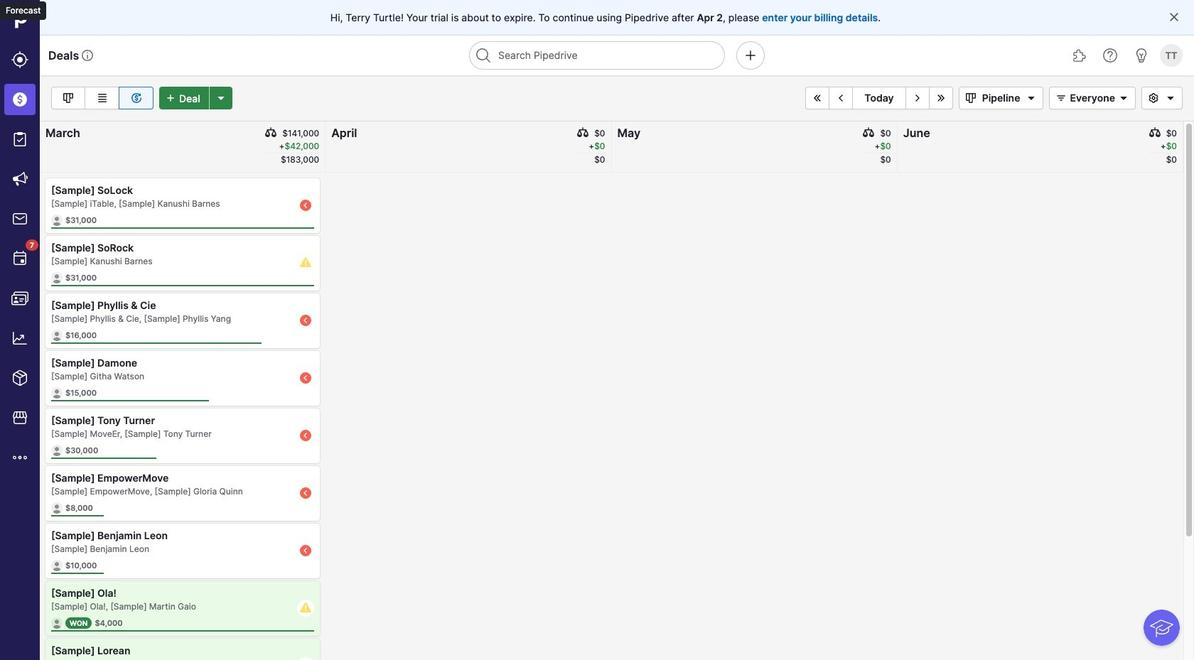 Task type: locate. For each thing, give the bounding box(es) containing it.
forecast image
[[128, 90, 145, 107]]

menu item
[[0, 80, 40, 119]]

color primary image
[[1169, 11, 1181, 23], [963, 92, 980, 104], [1024, 92, 1041, 104], [1054, 92, 1071, 104], [1116, 92, 1133, 104], [1163, 92, 1180, 104], [265, 127, 277, 139], [1150, 127, 1161, 139]]

sales assistant image
[[1134, 47, 1151, 64]]

quick add image
[[743, 47, 760, 64]]

leads image
[[11, 51, 28, 68]]

more image
[[11, 450, 28, 467]]

menu
[[0, 0, 40, 661]]

marketplace image
[[11, 410, 28, 427]]

color undefined image
[[11, 250, 28, 267]]

add deal options image
[[212, 92, 229, 104]]

projects image
[[11, 131, 28, 148]]

campaigns image
[[11, 171, 28, 188]]

sales inbox image
[[11, 211, 28, 228]]

color primary image
[[1146, 92, 1163, 104], [578, 127, 589, 139], [864, 127, 875, 139]]

home image
[[9, 9, 31, 31]]

jump forward 4 months image
[[933, 92, 950, 104]]

next month image
[[909, 92, 927, 104]]

quick help image
[[1103, 47, 1120, 64]]

list image
[[94, 90, 111, 107]]

Search Pipedrive field
[[469, 41, 726, 70]]



Task type: describe. For each thing, give the bounding box(es) containing it.
color primary inverted image
[[162, 92, 179, 104]]

insights image
[[11, 330, 28, 347]]

2 horizontal spatial color primary image
[[1146, 92, 1163, 104]]

contacts image
[[11, 290, 28, 307]]

previous month image
[[833, 92, 850, 104]]

knowledge center bot, also known as kc bot is an onboarding assistant that allows you to see the list of onboarding items in one place for quick and easy reference. this improves your in-app experience. image
[[1145, 610, 1181, 647]]

pipeline image
[[60, 90, 77, 107]]

deals image
[[11, 91, 28, 108]]

add deal element
[[159, 87, 232, 110]]

info image
[[82, 50, 93, 61]]

products image
[[11, 370, 28, 387]]

jump back 4 months image
[[810, 92, 827, 104]]

0 horizontal spatial color primary image
[[578, 127, 589, 139]]

1 horizontal spatial color primary image
[[864, 127, 875, 139]]



Task type: vqa. For each thing, say whether or not it's contained in the screenshot.
Quick associated with Quick Links
no



